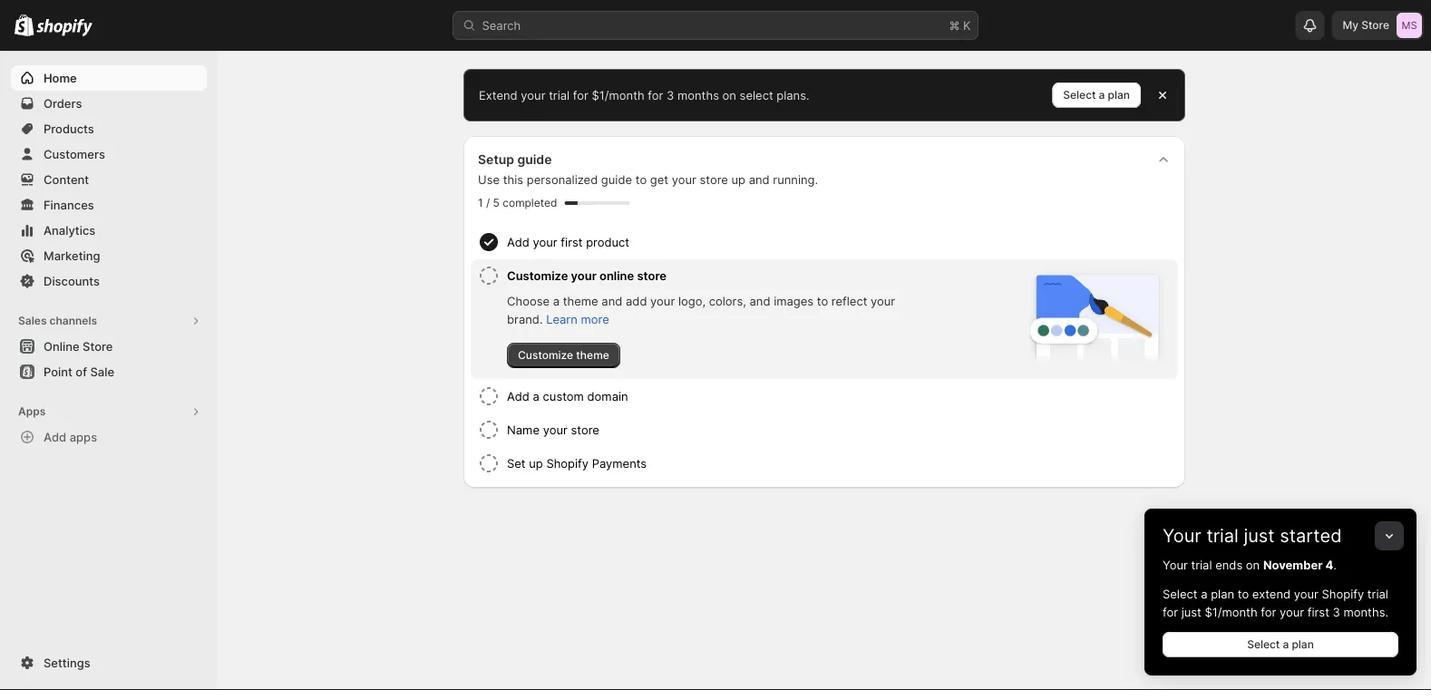 Task type: describe. For each thing, give the bounding box(es) containing it.
colors,
[[709, 294, 746, 308]]

sales channels
[[18, 314, 97, 327]]

set up shopify payments
[[507, 456, 647, 470]]

online store
[[44, 339, 113, 353]]

set
[[507, 456, 526, 470]]

add apps
[[44, 430, 97, 444]]

analytics link
[[11, 218, 207, 243]]

home
[[44, 71, 77, 85]]

my store
[[1343, 19, 1389, 32]]

setup
[[478, 152, 514, 167]]

more
[[581, 312, 609, 326]]

customers link
[[11, 141, 207, 167]]

choose a theme and add your logo, colors, and images to reflect your brand.
[[507, 294, 895, 326]]

orders
[[44, 96, 82, 110]]

extend
[[479, 88, 518, 102]]

search
[[482, 18, 521, 32]]

your down completed
[[533, 235, 558, 249]]

mark set up shopify payments as done image
[[478, 453, 500, 474]]

products
[[44, 122, 94, 136]]

add a custom domain
[[507, 389, 628, 403]]

customize your online store element
[[507, 292, 939, 368]]

mark add a custom domain as done image
[[478, 385, 500, 407]]

choose
[[507, 294, 550, 308]]

theme inside customize theme link
[[576, 349, 609, 362]]

my
[[1343, 19, 1359, 32]]

setup guide
[[478, 152, 552, 167]]

set up shopify payments button
[[507, 447, 1171, 480]]

to inside the "select a plan to extend your shopify trial for just $1/month for your first 3 months."
[[1238, 587, 1249, 601]]

use
[[478, 172, 500, 186]]

0 horizontal spatial on
[[722, 88, 736, 102]]

plan inside the "select a plan to extend your shopify trial for just $1/month for your first 3 months."
[[1211, 587, 1234, 601]]

product
[[586, 235, 629, 249]]

name your store
[[507, 423, 599, 437]]

sale
[[90, 365, 114, 379]]

a for domain
[[533, 389, 540, 403]]

add apps button
[[11, 424, 207, 450]]

channels
[[49, 314, 97, 327]]

select a plan link inside your trial just started element
[[1163, 632, 1399, 658]]

use this personalized guide to get your store up and running.
[[478, 172, 818, 186]]

apps
[[70, 430, 97, 444]]

logo,
[[678, 294, 706, 308]]

apps button
[[11, 399, 207, 424]]

learn
[[546, 312, 578, 326]]

my store image
[[1397, 13, 1422, 38]]

content
[[44, 172, 89, 186]]

months
[[677, 88, 719, 102]]

your trial just started button
[[1145, 509, 1417, 547]]

theme inside choose a theme and add your logo, colors, and images to reflect your brand.
[[563, 294, 598, 308]]

domain
[[587, 389, 628, 403]]

online store button
[[0, 334, 218, 359]]

0 vertical spatial to
[[636, 172, 647, 186]]

up inside dropdown button
[[529, 456, 543, 470]]

add for add apps
[[44, 430, 66, 444]]

reflect
[[832, 294, 867, 308]]

personalized
[[527, 172, 598, 186]]

settings link
[[11, 650, 207, 676]]

1
[[478, 196, 483, 210]]

discounts link
[[11, 268, 207, 294]]

your for your trial ends on november 4 .
[[1163, 558, 1188, 572]]

k
[[963, 18, 971, 32]]

and right colors,
[[750, 294, 770, 308]]

ends
[[1215, 558, 1243, 572]]

trial inside the "select a plan to extend your shopify trial for just $1/month for your first 3 months."
[[1368, 587, 1388, 601]]

4
[[1326, 558, 1334, 572]]

first inside the "select a plan to extend your shopify trial for just $1/month for your first 3 months."
[[1308, 605, 1329, 619]]

marketing link
[[11, 243, 207, 268]]

trial left ends
[[1191, 558, 1212, 572]]

0 horizontal spatial 3
[[667, 88, 674, 102]]

customize for customize your online store
[[507, 268, 568, 283]]

select a plan inside your trial just started element
[[1247, 638, 1314, 651]]

sales channels button
[[11, 308, 207, 334]]

5
[[493, 196, 500, 210]]

marketing
[[44, 249, 100, 263]]

point of sale button
[[0, 359, 218, 385]]

add
[[626, 294, 647, 308]]

and left running.
[[749, 172, 770, 186]]

/
[[486, 196, 490, 210]]

0 horizontal spatial select
[[1063, 88, 1096, 102]]

mark customize your online store as done image
[[478, 265, 500, 287]]

0 vertical spatial store
[[700, 172, 728, 186]]

extend
[[1252, 587, 1291, 601]]

customize your online store button
[[507, 259, 939, 292]]

learn more link
[[546, 312, 609, 326]]

customize your online store
[[507, 268, 667, 283]]

name your store button
[[507, 414, 1171, 446]]

2 vertical spatial select
[[1247, 638, 1280, 651]]

your trial just started
[[1163, 525, 1342, 547]]

trial inside dropdown button
[[1207, 525, 1239, 547]]

november
[[1263, 558, 1323, 572]]

custom
[[543, 389, 584, 403]]

your right get
[[672, 172, 696, 186]]

of
[[76, 365, 87, 379]]



Task type: locate. For each thing, give the bounding box(es) containing it.
learn more
[[546, 312, 609, 326]]

0 vertical spatial shopify
[[546, 456, 589, 470]]

your up "your trial ends on november 4 ."
[[1163, 525, 1201, 547]]

point
[[44, 365, 72, 379]]

and
[[749, 172, 770, 186], [602, 294, 622, 308], [750, 294, 770, 308]]

1 vertical spatial guide
[[601, 172, 632, 186]]

online
[[44, 339, 79, 353]]

and left add
[[602, 294, 622, 308]]

shopify up months.
[[1322, 587, 1364, 601]]

add left apps
[[44, 430, 66, 444]]

settings
[[44, 656, 90, 670]]

name
[[507, 423, 540, 437]]

first left months.
[[1308, 605, 1329, 619]]

1 vertical spatial select a plan
[[1247, 638, 1314, 651]]

guide up "this"
[[517, 152, 552, 167]]

a inside 'dropdown button'
[[533, 389, 540, 403]]

first
[[561, 235, 583, 249], [1308, 605, 1329, 619]]

your for your trial just started
[[1163, 525, 1201, 547]]

just up "your trial ends on november 4 ."
[[1244, 525, 1275, 547]]

add for add your first product
[[507, 235, 530, 249]]

1 vertical spatial select
[[1163, 587, 1198, 601]]

3
[[667, 88, 674, 102], [1333, 605, 1340, 619]]

1 vertical spatial plan
[[1211, 587, 1234, 601]]

products link
[[11, 116, 207, 141]]

select a plan
[[1063, 88, 1130, 102], [1247, 638, 1314, 651]]

1 vertical spatial store
[[83, 339, 113, 353]]

home link
[[11, 65, 207, 91]]

add inside add your first product dropdown button
[[507, 235, 530, 249]]

online
[[599, 268, 634, 283]]

0 horizontal spatial shopify
[[546, 456, 589, 470]]

add right mark add a custom domain as done icon at bottom
[[507, 389, 530, 403]]

finances link
[[11, 192, 207, 218]]

2 vertical spatial to
[[1238, 587, 1249, 601]]

0 horizontal spatial store
[[83, 339, 113, 353]]

0 vertical spatial store
[[1362, 19, 1389, 32]]

shopify inside the "select a plan to extend your shopify trial for just $1/month for your first 3 months."
[[1322, 587, 1364, 601]]

a for to
[[1201, 587, 1208, 601]]

theme up learn more
[[563, 294, 598, 308]]

shopify
[[546, 456, 589, 470], [1322, 587, 1364, 601]]

3 left months at top
[[667, 88, 674, 102]]

0 horizontal spatial up
[[529, 456, 543, 470]]

sales
[[18, 314, 47, 327]]

store inside 'dropdown button'
[[637, 268, 667, 283]]

store inside online store link
[[83, 339, 113, 353]]

select
[[1063, 88, 1096, 102], [1163, 587, 1198, 601], [1247, 638, 1280, 651]]

your
[[521, 88, 546, 102], [672, 172, 696, 186], [533, 235, 558, 249], [571, 268, 597, 283], [650, 294, 675, 308], [871, 294, 895, 308], [543, 423, 568, 437], [1294, 587, 1319, 601], [1280, 605, 1304, 619]]

1 vertical spatial store
[[637, 268, 667, 283]]

add down 1 / 5 completed
[[507, 235, 530, 249]]

customize inside 'dropdown button'
[[507, 268, 568, 283]]

0 horizontal spatial guide
[[517, 152, 552, 167]]

store right get
[[700, 172, 728, 186]]

0 horizontal spatial just
[[1181, 605, 1202, 619]]

1 vertical spatial on
[[1246, 558, 1260, 572]]

0 vertical spatial select a plan
[[1063, 88, 1130, 102]]

add
[[507, 235, 530, 249], [507, 389, 530, 403], [44, 430, 66, 444]]

0 vertical spatial 3
[[667, 88, 674, 102]]

shopify inside dropdown button
[[546, 456, 589, 470]]

$1/month inside the "select a plan to extend your shopify trial for just $1/month for your first 3 months."
[[1205, 605, 1258, 619]]

your trial just started element
[[1145, 556, 1417, 676]]

brand.
[[507, 312, 543, 326]]

theme
[[563, 294, 598, 308], [576, 349, 609, 362]]

apps
[[18, 405, 46, 418]]

0 vertical spatial plan
[[1108, 88, 1130, 102]]

1 horizontal spatial select
[[1163, 587, 1198, 601]]

to left reflect
[[817, 294, 828, 308]]

0 horizontal spatial $1/month
[[592, 88, 645, 102]]

1 horizontal spatial store
[[1362, 19, 1389, 32]]

1 vertical spatial add
[[507, 389, 530, 403]]

shopify image
[[15, 14, 34, 36]]

0 vertical spatial just
[[1244, 525, 1275, 547]]

0 vertical spatial up
[[731, 172, 745, 186]]

your right reflect
[[871, 294, 895, 308]]

up left running.
[[731, 172, 745, 186]]

store up the set up shopify payments
[[571, 423, 599, 437]]

$1/month
[[592, 88, 645, 102], [1205, 605, 1258, 619]]

first inside dropdown button
[[561, 235, 583, 249]]

0 vertical spatial guide
[[517, 152, 552, 167]]

1 vertical spatial customize
[[518, 349, 573, 362]]

⌘
[[949, 18, 960, 32]]

your inside dropdown button
[[1163, 525, 1201, 547]]

online store link
[[11, 334, 207, 359]]

your trial ends on november 4 .
[[1163, 558, 1337, 572]]

store up sale
[[83, 339, 113, 353]]

up right set
[[529, 456, 543, 470]]

customize
[[507, 268, 568, 283], [518, 349, 573, 362]]

0 horizontal spatial to
[[636, 172, 647, 186]]

on inside your trial just started element
[[1246, 558, 1260, 572]]

1 vertical spatial first
[[1308, 605, 1329, 619]]

months.
[[1344, 605, 1389, 619]]

customize theme
[[518, 349, 609, 362]]

plan
[[1108, 88, 1130, 102], [1211, 587, 1234, 601], [1292, 638, 1314, 651]]

your inside 'dropdown button'
[[571, 268, 597, 283]]

select inside the "select a plan to extend your shopify trial for just $1/month for your first 3 months."
[[1163, 587, 1198, 601]]

select a plan link
[[1052, 83, 1141, 108], [1163, 632, 1399, 658]]

add a custom domain button
[[507, 380, 1171, 413]]

0 horizontal spatial store
[[571, 423, 599, 437]]

add your first product
[[507, 235, 629, 249]]

1 horizontal spatial just
[[1244, 525, 1275, 547]]

store inside dropdown button
[[571, 423, 599, 437]]

2 horizontal spatial select
[[1247, 638, 1280, 651]]

store right my
[[1362, 19, 1389, 32]]

up
[[731, 172, 745, 186], [529, 456, 543, 470]]

0 vertical spatial add
[[507, 235, 530, 249]]

0 vertical spatial your
[[1163, 525, 1201, 547]]

1 horizontal spatial guide
[[601, 172, 632, 186]]

1 horizontal spatial $1/month
[[1205, 605, 1258, 619]]

1 vertical spatial $1/month
[[1205, 605, 1258, 619]]

your left ends
[[1163, 558, 1188, 572]]

to inside choose a theme and add your logo, colors, and images to reflect your brand.
[[817, 294, 828, 308]]

3 inside the "select a plan to extend your shopify trial for just $1/month for your first 3 months."
[[1333, 605, 1340, 619]]

guide left get
[[601, 172, 632, 186]]

2 vertical spatial add
[[44, 430, 66, 444]]

0 vertical spatial select a plan link
[[1052, 83, 1141, 108]]

store for online store
[[83, 339, 113, 353]]

2 horizontal spatial plan
[[1292, 638, 1314, 651]]

extend your trial for $1/month for 3 months on select plans.
[[479, 88, 810, 102]]

1 horizontal spatial to
[[817, 294, 828, 308]]

2 vertical spatial store
[[571, 423, 599, 437]]

2 your from the top
[[1163, 558, 1188, 572]]

finances
[[44, 198, 94, 212]]

0 horizontal spatial first
[[561, 235, 583, 249]]

your down extend
[[1280, 605, 1304, 619]]

running.
[[773, 172, 818, 186]]

plans.
[[777, 88, 810, 102]]

trial right extend
[[549, 88, 570, 102]]

0 horizontal spatial select a plan link
[[1052, 83, 1141, 108]]

theme down more
[[576, 349, 609, 362]]

first left product
[[561, 235, 583, 249]]

a inside the "select a plan to extend your shopify trial for just $1/month for your first 3 months."
[[1201, 587, 1208, 601]]

1 horizontal spatial up
[[731, 172, 745, 186]]

store up add
[[637, 268, 667, 283]]

store for my store
[[1362, 19, 1389, 32]]

1 horizontal spatial plan
[[1211, 587, 1234, 601]]

.
[[1334, 558, 1337, 572]]

your right name
[[543, 423, 568, 437]]

1 your from the top
[[1163, 525, 1201, 547]]

just inside the "select a plan to extend your shopify trial for just $1/month for your first 3 months."
[[1181, 605, 1202, 619]]

on right ends
[[1246, 558, 1260, 572]]

customize for customize theme
[[518, 349, 573, 362]]

customize down learn
[[518, 349, 573, 362]]

analytics
[[44, 223, 95, 237]]

add inside 'add apps' button
[[44, 430, 66, 444]]

0 vertical spatial $1/month
[[592, 88, 645, 102]]

1 horizontal spatial shopify
[[1322, 587, 1364, 601]]

on left select
[[722, 88, 736, 102]]

add inside add a custom domain 'dropdown button'
[[507, 389, 530, 403]]

a for and
[[553, 294, 560, 308]]

select a plan to extend your shopify trial for just $1/month for your first 3 months.
[[1163, 587, 1389, 619]]

customize theme link
[[507, 343, 620, 368]]

$1/month left months at top
[[592, 88, 645, 102]]

1 vertical spatial up
[[529, 456, 543, 470]]

1 vertical spatial select a plan link
[[1163, 632, 1399, 658]]

$1/month down extend
[[1205, 605, 1258, 619]]

just down "your trial ends on november 4 ."
[[1181, 605, 1202, 619]]

store
[[1362, 19, 1389, 32], [83, 339, 113, 353]]

content link
[[11, 167, 207, 192]]

0 vertical spatial on
[[722, 88, 736, 102]]

1 horizontal spatial on
[[1246, 558, 1260, 572]]

point of sale link
[[11, 359, 207, 385]]

started
[[1280, 525, 1342, 547]]

discounts
[[44, 274, 100, 288]]

1 / 5 completed
[[478, 196, 557, 210]]

your left the 'online'
[[571, 268, 597, 283]]

your right add
[[650, 294, 675, 308]]

3 left months.
[[1333, 605, 1340, 619]]

this
[[503, 172, 523, 186]]

just inside dropdown button
[[1244, 525, 1275, 547]]

your right extend
[[521, 88, 546, 102]]

trial up months.
[[1368, 587, 1388, 601]]

0 vertical spatial theme
[[563, 294, 598, 308]]

orders link
[[11, 91, 207, 116]]

1 horizontal spatial 3
[[1333, 605, 1340, 619]]

a inside choose a theme and add your logo, colors, and images to reflect your brand.
[[553, 294, 560, 308]]

add your first product button
[[507, 226, 1171, 258]]

1 vertical spatial just
[[1181, 605, 1202, 619]]

1 vertical spatial your
[[1163, 558, 1188, 572]]

for
[[573, 88, 588, 102], [648, 88, 663, 102], [1163, 605, 1178, 619], [1261, 605, 1276, 619]]

0 vertical spatial first
[[561, 235, 583, 249]]

customize up choose
[[507, 268, 568, 283]]

1 horizontal spatial first
[[1308, 605, 1329, 619]]

0 vertical spatial customize
[[507, 268, 568, 283]]

shopify image
[[36, 19, 93, 37]]

shopify down the name your store
[[546, 456, 589, 470]]

1 vertical spatial to
[[817, 294, 828, 308]]

images
[[774, 294, 814, 308]]

mark name your store as done image
[[478, 419, 500, 441]]

your down november
[[1294, 587, 1319, 601]]

1 horizontal spatial store
[[637, 268, 667, 283]]

1 horizontal spatial select a plan link
[[1163, 632, 1399, 658]]

payments
[[592, 456, 647, 470]]

1 vertical spatial shopify
[[1322, 587, 1364, 601]]

1 vertical spatial theme
[[576, 349, 609, 362]]

2 horizontal spatial to
[[1238, 587, 1249, 601]]

just
[[1244, 525, 1275, 547], [1181, 605, 1202, 619]]

select
[[740, 88, 773, 102]]

1 horizontal spatial select a plan
[[1247, 638, 1314, 651]]

customers
[[44, 147, 105, 161]]

your
[[1163, 525, 1201, 547], [1163, 558, 1188, 572]]

⌘ k
[[949, 18, 971, 32]]

0 horizontal spatial plan
[[1108, 88, 1130, 102]]

to left get
[[636, 172, 647, 186]]

trial up ends
[[1207, 525, 1239, 547]]

completed
[[503, 196, 557, 210]]

2 vertical spatial plan
[[1292, 638, 1314, 651]]

2 horizontal spatial store
[[700, 172, 728, 186]]

add for add a custom domain
[[507, 389, 530, 403]]

1 vertical spatial 3
[[1333, 605, 1340, 619]]

to left extend
[[1238, 587, 1249, 601]]

0 horizontal spatial select a plan
[[1063, 88, 1130, 102]]

0 vertical spatial select
[[1063, 88, 1096, 102]]



Task type: vqa. For each thing, say whether or not it's contained in the screenshot.
Inventory at the left
no



